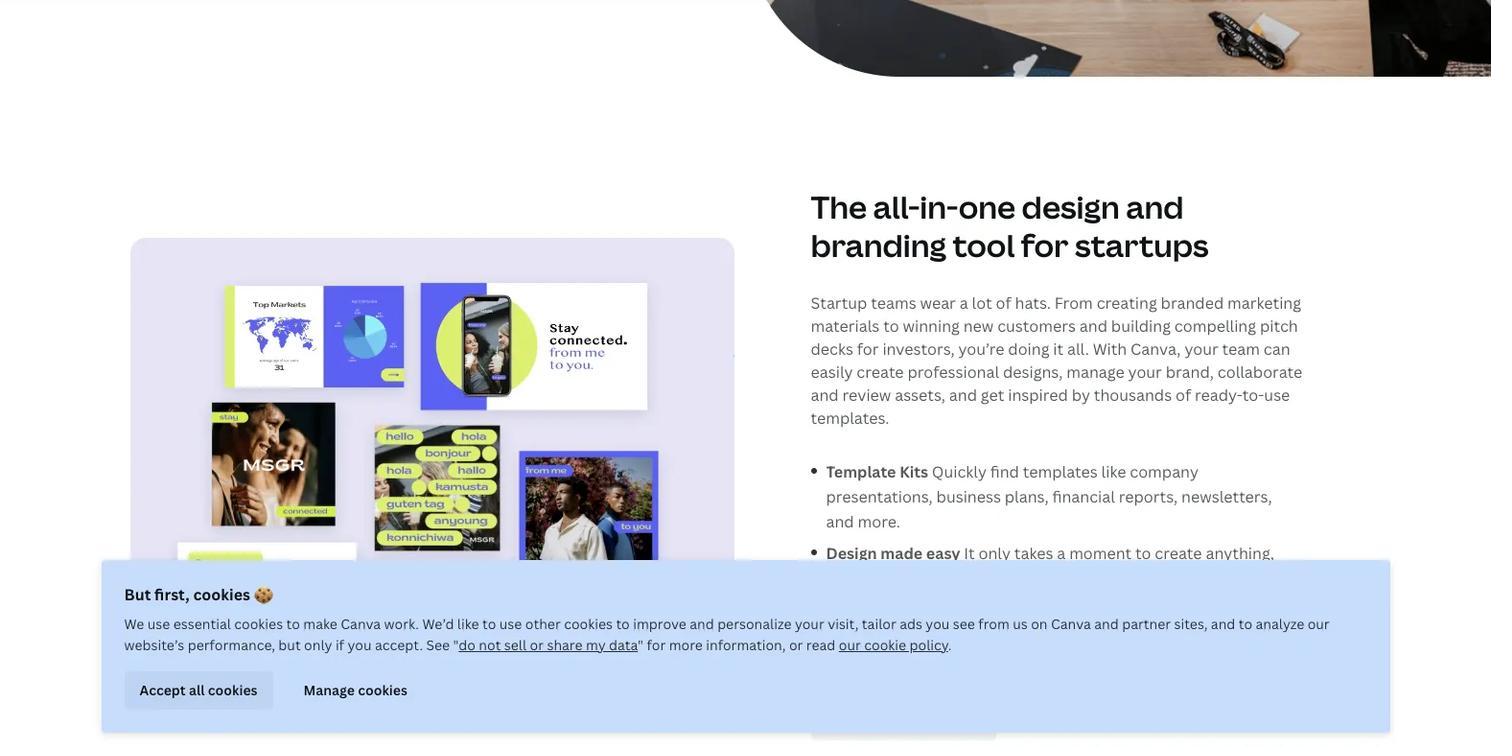 Task type: describe. For each thing, give the bounding box(es) containing it.
startup teams wear a lot of hats. from creating branded marketing materials to winning new customers and building compelling pitch decks for investors, you're doing it all. with canva, your team can easily create professional designs, manage your brand, collaborate and review assets, and get inspired by thousands of ready-to-use templates.
[[811, 293, 1303, 429]]

🍪
[[254, 584, 273, 605]]

anything,
[[1206, 543, 1275, 564]]

startup
[[811, 293, 868, 314]]

over
[[1025, 600, 1058, 621]]

0 horizontal spatial of
[[996, 293, 1012, 314]]

templates,
[[1208, 600, 1287, 621]]

a for moment
[[1057, 543, 1066, 564]]

get
[[981, 385, 1005, 406]]

assets,
[[895, 385, 946, 406]]

new
[[964, 316, 994, 337]]

creating
[[1097, 293, 1158, 314]]

only inside "it only takes a moment to create anything, on any device."
[[979, 543, 1011, 564]]

designs,
[[1003, 362, 1063, 383]]

investors,
[[883, 339, 955, 360]]

all-
[[874, 186, 920, 228]]

on inside we use essential cookies to make canva work. we'd like to use other cookies to improve and personalize your visit, tailor ads you see from us on canva and partner sites, and to analyze our website's performance, but only if you accept. see "
[[1031, 615, 1048, 633]]

thousands
[[1094, 385, 1172, 406]]

and up 'all.'
[[1080, 316, 1108, 337]]

to inside startup teams wear a lot of hats. from creating branded marketing materials to winning new customers and building compelling pitch decks for investors, you're doing it all. with canva, your team can easily create professional designs, manage your brand, collaborate and review assets, and get inspired by thousands of ready-to-use templates.
[[884, 316, 899, 337]]

1 or from the left
[[530, 636, 544, 654]]

essential
[[173, 615, 231, 633]]

but first, cookies 🍪
[[124, 584, 273, 605]]

analyze
[[1256, 615, 1305, 633]]

ads
[[900, 615, 923, 633]]

ready-
[[1195, 385, 1243, 406]]

1 vertical spatial of
[[1176, 385, 1192, 406]]

do not sell or share my data link
[[459, 636, 638, 654]]

like inside we use essential cookies to make canva work. we'd like to use other cookies to improve and personalize your visit, tailor ads you see from us on canva and partner sites, and to analyze our website's performance, but only if you accept. see "
[[457, 615, 479, 633]]

content
[[904, 600, 966, 621]]

from
[[1055, 293, 1093, 314]]

for for startups
[[1021, 225, 1069, 266]]

partner
[[1123, 615, 1171, 633]]

not
[[479, 636, 501, 654]]

improve
[[633, 615, 687, 633]]

building
[[1112, 316, 1171, 337]]

compelling
[[1175, 316, 1257, 337]]

design
[[1022, 186, 1120, 228]]

tool
[[953, 225, 1015, 266]]

cookie
[[865, 636, 907, 654]]

quickly
[[932, 462, 987, 483]]

design made easy
[[826, 543, 964, 564]]

professional
[[908, 362, 1000, 383]]

device.
[[879, 568, 932, 589]]

made
[[881, 543, 923, 564]]

a for lot
[[960, 293, 969, 314]]

all
[[189, 681, 205, 699]]

and up do not sell or share my data " for more information, or read our cookie policy . on the bottom
[[690, 615, 714, 633]]

your down the canva,
[[1129, 362, 1162, 383]]

manage cookies
[[304, 681, 408, 699]]

easy
[[927, 543, 961, 564]]

accept all cookies button
[[124, 671, 273, 710]]

materials
[[811, 316, 880, 337]]

us
[[1013, 615, 1028, 633]]

my
[[586, 636, 606, 654]]

access over 100 million photos, templates, graphics, and videos to suit your business needs.
[[826, 600, 1287, 646]]

suit
[[1000, 624, 1028, 646]]

decks
[[811, 339, 854, 360]]

cookies up my in the left of the page
[[564, 615, 613, 633]]

data
[[609, 636, 638, 654]]

cookies inside manage cookies button
[[358, 681, 408, 699]]

.
[[948, 636, 952, 654]]

plans,
[[1005, 486, 1049, 507]]

takes
[[1015, 543, 1054, 564]]

we use essential cookies to make canva work. we'd like to use other cookies to improve and personalize your visit, tailor ads you see from us on canva and partner sites, and to analyze our website's performance, but only if you accept. see "
[[124, 615, 1330, 654]]

to up the data
[[616, 615, 630, 633]]

create inside startup teams wear a lot of hats. from creating branded marketing materials to winning new customers and building compelling pitch decks for investors, you're doing it all. with canva, your team can easily create professional designs, manage your brand, collaborate and review assets, and get inspired by thousands of ready-to-use templates.
[[857, 362, 904, 383]]

to inside "it only takes a moment to create anything, on any device."
[[1136, 543, 1152, 564]]

by
[[1072, 385, 1091, 406]]

cookies up essential
[[193, 584, 250, 605]]

and inside access over 100 million photos, templates, graphics, and videos to suit your business needs.
[[897, 624, 925, 646]]

and inside "quickly find templates like company presentations, business plans, financial reports, newsletters, and more."
[[826, 511, 854, 532]]

all.
[[1068, 339, 1090, 360]]

0 horizontal spatial our
[[839, 636, 861, 654]]

visit,
[[828, 615, 859, 633]]

accept.
[[375, 636, 423, 654]]

but
[[124, 584, 151, 605]]

one
[[959, 186, 1016, 228]]

newsletters,
[[1182, 486, 1273, 507]]

share
[[547, 636, 583, 654]]

we
[[124, 615, 144, 633]]

first,
[[155, 584, 190, 605]]



Task type: locate. For each thing, give the bounding box(es) containing it.
if
[[336, 636, 344, 654]]

our down visit,
[[839, 636, 861, 654]]

and inside the all-in-one design and branding tool for startups
[[1127, 186, 1184, 228]]

create up the review
[[857, 362, 904, 383]]

1 vertical spatial a
[[1057, 543, 1066, 564]]

policy
[[910, 636, 948, 654]]

0 horizontal spatial a
[[960, 293, 969, 314]]

easily
[[811, 362, 853, 383]]

we'd
[[423, 615, 454, 633]]

reports,
[[1119, 486, 1178, 507]]

it
[[1054, 339, 1064, 360]]

team
[[1223, 339, 1260, 360]]

1 vertical spatial business
[[1069, 624, 1134, 646]]

sites,
[[1175, 615, 1208, 633]]

templates
[[1023, 462, 1098, 483]]

your inside we use essential cookies to make canva work. we'd like to use other cookies to improve and personalize your visit, tailor ads you see from us on canva and partner sites, and to analyze our website's performance, but only if you accept. see "
[[795, 615, 825, 633]]

for inside startup teams wear a lot of hats. from creating branded marketing materials to winning new customers and building compelling pitch decks for investors, you're doing it all. with canva, your team can easily create professional designs, manage your brand, collaborate and review assets, and get inspired by thousands of ready-to-use templates.
[[857, 339, 879, 360]]

our right analyze
[[1308, 615, 1330, 633]]

1 horizontal spatial for
[[857, 339, 879, 360]]

2 or from the left
[[789, 636, 803, 654]]

for
[[1021, 225, 1069, 266], [857, 339, 879, 360], [647, 636, 666, 654]]

review
[[843, 385, 891, 406]]

on right us
[[1031, 615, 1048, 633]]

your down over
[[1032, 624, 1065, 646]]

templates.
[[811, 408, 890, 429]]

1 vertical spatial create
[[1155, 543, 1203, 564]]

2 vertical spatial for
[[647, 636, 666, 654]]

needs.
[[1137, 624, 1186, 646]]

spacenow enterprise and pro t shirts print 009 1.ad224d04 image
[[746, 0, 1492, 77]]

you up policy
[[926, 615, 950, 633]]

performance,
[[188, 636, 275, 654]]

2 " from the left
[[638, 636, 644, 654]]

website's
[[124, 636, 184, 654]]

collaborate
[[1218, 362, 1303, 383]]

0 horizontal spatial create
[[857, 362, 904, 383]]

1 horizontal spatial create
[[1155, 543, 1203, 564]]

the
[[811, 186, 867, 228]]

" inside we use essential cookies to make canva work. we'd like to use other cookies to improve and personalize your visit, tailor ads you see from us on canva and partner sites, and to analyze our website's performance, but only if you accept. see "
[[453, 636, 459, 654]]

for down improve at the bottom left
[[647, 636, 666, 654]]

1 horizontal spatial only
[[979, 543, 1011, 564]]

winning
[[903, 316, 960, 337]]

teams
[[871, 293, 917, 314]]

1 horizontal spatial business
[[1069, 624, 1134, 646]]

inspired
[[1008, 385, 1069, 406]]

cookies inside accept all cookies button
[[208, 681, 258, 699]]

it
[[964, 543, 975, 564]]

like up do
[[457, 615, 479, 633]]

canva,
[[1131, 339, 1181, 360]]

only right it
[[979, 543, 1011, 564]]

graphics,
[[826, 624, 893, 646]]

you're
[[959, 339, 1005, 360]]

and right the design
[[1127, 186, 1184, 228]]

1 horizontal spatial like
[[1102, 462, 1127, 483]]

only
[[979, 543, 1011, 564], [304, 636, 332, 654]]

it only takes a moment to create anything, on any device.
[[826, 543, 1275, 589]]

presentations,
[[826, 486, 933, 507]]

like inside "quickly find templates like company presentations, business plans, financial reports, newsletters, and more."
[[1102, 462, 1127, 483]]

marketing
[[1228, 293, 1302, 314]]

from
[[979, 615, 1010, 633]]

for for more
[[647, 636, 666, 654]]

our inside we use essential cookies to make canva work. we'd like to use other cookies to improve and personalize your visit, tailor ads you see from us on canva and partner sites, and to analyze our website's performance, but only if you accept. see "
[[1308, 615, 1330, 633]]

1 horizontal spatial "
[[638, 636, 644, 654]]

0 vertical spatial on
[[826, 568, 845, 589]]

1 vertical spatial only
[[304, 636, 332, 654]]

or right sell
[[530, 636, 544, 654]]

cookies down 🍪
[[234, 615, 283, 633]]

financial
[[1053, 486, 1116, 507]]

0 vertical spatial like
[[1102, 462, 1127, 483]]

moment
[[1070, 543, 1132, 564]]

to-
[[1243, 385, 1265, 406]]

0 horizontal spatial canva
[[341, 615, 381, 633]]

read
[[807, 636, 836, 654]]

and up design
[[826, 511, 854, 532]]

1 vertical spatial for
[[857, 339, 879, 360]]

manage
[[1067, 362, 1125, 383]]

your up read
[[795, 615, 825, 633]]

0 horizontal spatial use
[[148, 615, 170, 633]]

use inside startup teams wear a lot of hats. from creating branded marketing materials to winning new customers and building compelling pitch decks for investors, you're doing it all. with canva, your team can easily create professional designs, manage your brand, collaborate and review assets, and get inspired by thousands of ready-to-use templates.
[[1265, 385, 1291, 406]]

1 vertical spatial you
[[348, 636, 372, 654]]

design
[[826, 543, 877, 564]]

1 " from the left
[[453, 636, 459, 654]]

1 horizontal spatial you
[[926, 615, 950, 633]]

0 horizontal spatial or
[[530, 636, 544, 654]]

use down collaborate
[[1265, 385, 1291, 406]]

the all-in-one design and branding tool for startups
[[811, 186, 1209, 266]]

cookies right all
[[208, 681, 258, 699]]

hats.
[[1015, 293, 1051, 314]]

of down the brand,
[[1176, 385, 1192, 406]]

startups
[[1075, 225, 1209, 266]]

1 horizontal spatial canva
[[1051, 615, 1091, 633]]

unlimited
[[826, 600, 901, 621]]

1 canva from the left
[[341, 615, 381, 633]]

branded
[[1161, 293, 1224, 314]]

and down unlimited content
[[897, 624, 925, 646]]

1 vertical spatial on
[[1031, 615, 1048, 633]]

unlimited content
[[826, 600, 969, 621]]

for inside the all-in-one design and branding tool for startups
[[1021, 225, 1069, 266]]

create up photos,
[[1155, 543, 1203, 564]]

brand,
[[1166, 362, 1214, 383]]

any
[[849, 568, 876, 589]]

more.
[[858, 511, 901, 532]]

1 horizontal spatial our
[[1308, 615, 1330, 633]]

do
[[459, 636, 476, 654]]

see
[[953, 615, 975, 633]]

on inside "it only takes a moment to create anything, on any device."
[[826, 568, 845, 589]]

business down quickly
[[937, 486, 1001, 507]]

quickly find templates like company presentations, business plans, financial reports, newsletters, and more.
[[826, 462, 1273, 532]]

use up website's on the bottom of the page
[[148, 615, 170, 633]]

0 horizontal spatial only
[[304, 636, 332, 654]]

0 vertical spatial business
[[937, 486, 1001, 507]]

1 horizontal spatial of
[[1176, 385, 1192, 406]]

1 horizontal spatial use
[[500, 615, 522, 633]]

a inside startup teams wear a lot of hats. from creating branded marketing materials to winning new customers and building compelling pitch decks for investors, you're doing it all. with canva, your team can easily create professional designs, manage your brand, collaborate and review assets, and get inspired by thousands of ready-to-use templates.
[[960, 293, 969, 314]]

only inside we use essential cookies to make canva work. we'd like to use other cookies to improve and personalize your visit, tailor ads you see from us on canva and partner sites, and to analyze our website's performance, but only if you accept. see "
[[304, 636, 332, 654]]

100
[[1062, 600, 1091, 621]]

on
[[826, 568, 845, 589], [1031, 615, 1048, 633]]

access
[[969, 600, 1021, 621]]

to inside access over 100 million photos, templates, graphics, and videos to suit your business needs.
[[981, 624, 997, 646]]

create inside "it only takes a moment to create anything, on any device."
[[1155, 543, 1203, 564]]

0 vertical spatial of
[[996, 293, 1012, 314]]

1 horizontal spatial or
[[789, 636, 803, 654]]

to left suit
[[981, 624, 997, 646]]

manage
[[304, 681, 355, 699]]

to down teams
[[884, 316, 899, 337]]

0 horizontal spatial for
[[647, 636, 666, 654]]

can
[[1264, 339, 1291, 360]]

your inside access over 100 million photos, templates, graphics, and videos to suit your business needs.
[[1032, 624, 1065, 646]]

business inside access over 100 million photos, templates, graphics, and videos to suit your business needs.
[[1069, 624, 1134, 646]]

like up financial
[[1102, 462, 1127, 483]]

in-
[[920, 186, 959, 228]]

manage cookies button
[[288, 671, 423, 710]]

"
[[453, 636, 459, 654], [638, 636, 644, 654]]

0 vertical spatial only
[[979, 543, 1011, 564]]

2 horizontal spatial use
[[1265, 385, 1291, 406]]

accept
[[140, 681, 186, 699]]

work.
[[384, 615, 419, 633]]

business down the million
[[1069, 624, 1134, 646]]

find
[[991, 462, 1020, 483]]

1 vertical spatial our
[[839, 636, 861, 654]]

of
[[996, 293, 1012, 314], [1176, 385, 1192, 406]]

wear
[[920, 293, 956, 314]]

to right moment in the bottom right of the page
[[1136, 543, 1152, 564]]

other
[[525, 615, 561, 633]]

0 horizontal spatial like
[[457, 615, 479, 633]]

to up but
[[286, 615, 300, 633]]

a right takes on the bottom of page
[[1057, 543, 1066, 564]]

business inside "quickly find templates like company presentations, business plans, financial reports, newsletters, and more."
[[937, 486, 1001, 507]]

with
[[1093, 339, 1127, 360]]

like
[[1102, 462, 1127, 483], [457, 615, 479, 633]]

0 vertical spatial create
[[857, 362, 904, 383]]

2 canva from the left
[[1051, 615, 1091, 633]]

for up hats.
[[1021, 225, 1069, 266]]

template
[[826, 462, 896, 483]]

photos,
[[1149, 600, 1205, 621]]

to up not
[[483, 615, 496, 633]]

a inside "it only takes a moment to create anything, on any device."
[[1057, 543, 1066, 564]]

to
[[884, 316, 899, 337], [1136, 543, 1152, 564], [286, 615, 300, 633], [483, 615, 496, 633], [616, 615, 630, 633], [1239, 615, 1253, 633], [981, 624, 997, 646]]

1 horizontal spatial on
[[1031, 615, 1048, 633]]

accept all cookies
[[140, 681, 258, 699]]

on left the any
[[826, 568, 845, 589]]

0 vertical spatial our
[[1308, 615, 1330, 633]]

million
[[1095, 600, 1145, 621]]

0 vertical spatial a
[[960, 293, 969, 314]]

canva up if at the bottom left of page
[[341, 615, 381, 633]]

you right if at the bottom left of page
[[348, 636, 372, 654]]

for down materials
[[857, 339, 879, 360]]

your up the brand,
[[1185, 339, 1219, 360]]

doing
[[1008, 339, 1050, 360]]

use up sell
[[500, 615, 522, 633]]

and down easily
[[811, 385, 839, 406]]

cookies
[[193, 584, 250, 605], [234, 615, 283, 633], [564, 615, 613, 633], [208, 681, 258, 699], [358, 681, 408, 699]]

and right 100
[[1095, 615, 1119, 633]]

0 horizontal spatial "
[[453, 636, 459, 654]]

a left lot
[[960, 293, 969, 314]]

2 horizontal spatial for
[[1021, 225, 1069, 266]]

0 horizontal spatial business
[[937, 486, 1001, 507]]

or left read
[[789, 636, 803, 654]]

0 horizontal spatial on
[[826, 568, 845, 589]]

and right sites,
[[1211, 615, 1236, 633]]

create
[[857, 362, 904, 383], [1155, 543, 1203, 564]]

of right lot
[[996, 293, 1012, 314]]

information,
[[706, 636, 786, 654]]

1 vertical spatial like
[[457, 615, 479, 633]]

" right see
[[453, 636, 459, 654]]

cookies down accept. at the bottom left of page
[[358, 681, 408, 699]]

0 vertical spatial for
[[1021, 225, 1069, 266]]

pitch
[[1260, 316, 1299, 337]]

0 vertical spatial you
[[926, 615, 950, 633]]

customers
[[998, 316, 1076, 337]]

to left analyze
[[1239, 615, 1253, 633]]

only down "make"
[[304, 636, 332, 654]]

0 horizontal spatial you
[[348, 636, 372, 654]]

sell
[[504, 636, 527, 654]]

canva left the million
[[1051, 615, 1091, 633]]

and down professional
[[949, 385, 977, 406]]

1 horizontal spatial a
[[1057, 543, 1066, 564]]

" down improve at the bottom left
[[638, 636, 644, 654]]



Task type: vqa. For each thing, say whether or not it's contained in the screenshot.
only
yes



